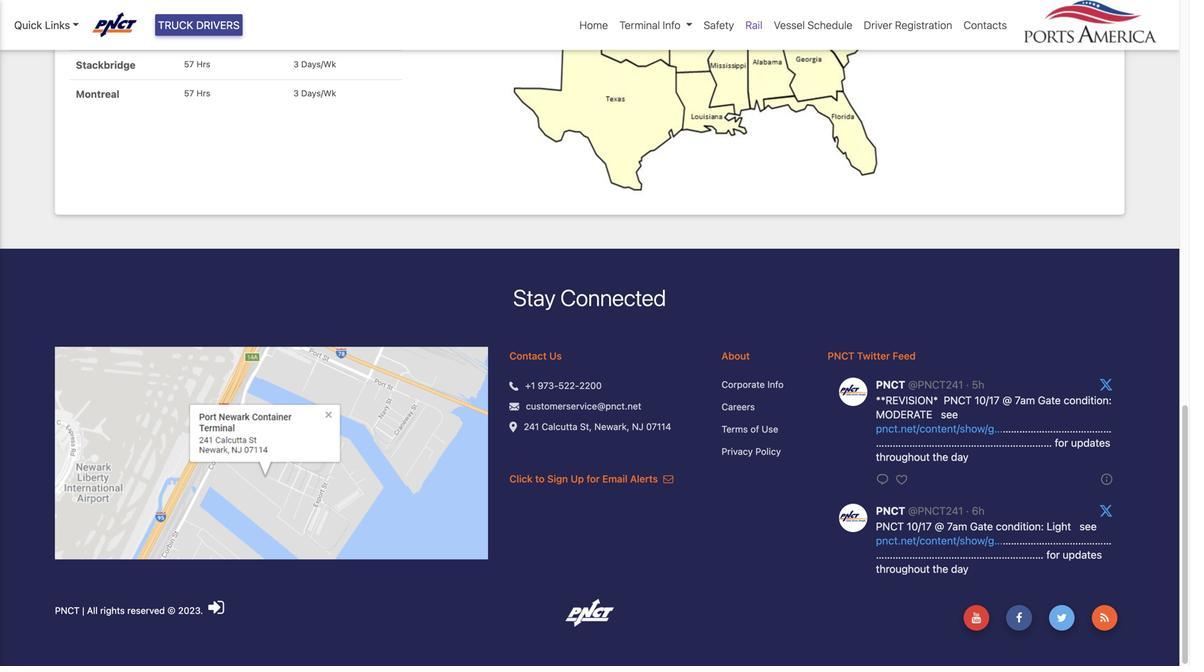 Task type: vqa. For each thing, say whether or not it's contained in the screenshot.
Columbus's 4 Days/Wk
no



Task type: locate. For each thing, give the bounding box(es) containing it.
sign in image
[[208, 598, 224, 617]]

corporate info
[[722, 379, 784, 390]]

2200
[[580, 380, 602, 391]]

to
[[535, 473, 545, 485]]

241 calcutta st, newark, nj 07114 link
[[524, 420, 672, 434]]

0 vertical spatial days/wk
[[301, 59, 336, 69]]

57 hrs
[[184, 59, 210, 69], [184, 88, 210, 98]]

terminal info
[[620, 19, 681, 31]]

1 vertical spatial days/wk
[[301, 88, 336, 98]]

pnct | all rights reserved © 2023.
[[55, 605, 206, 616]]

hrs for louisville
[[197, 30, 211, 40]]

contact
[[510, 350, 547, 362]]

0 vertical spatial 57
[[184, 59, 194, 69]]

driver
[[864, 19, 893, 31]]

policy
[[756, 446, 781, 457]]

pnct for pnct twitter feed
[[828, 350, 855, 362]]

vessel schedule
[[774, 19, 853, 31]]

1 57 hrs from the top
[[184, 59, 210, 69]]

0 horizontal spatial pnct
[[55, 605, 80, 616]]

truck drivers
[[158, 19, 240, 31]]

1 horizontal spatial pnct
[[828, 350, 855, 362]]

1 vertical spatial 3 days/wk
[[294, 88, 336, 98]]

57
[[184, 59, 194, 69], [184, 88, 194, 98]]

62 hrs
[[184, 30, 211, 40]]

privacy policy
[[722, 446, 781, 457]]

quick links
[[14, 19, 70, 31]]

0 vertical spatial 3
[[294, 59, 299, 69]]

©
[[167, 605, 176, 616]]

1 vertical spatial 57 hrs
[[184, 88, 210, 98]]

hrs
[[197, 30, 211, 40], [197, 59, 210, 69], [197, 88, 210, 98]]

corporate
[[722, 379, 765, 390]]

safety
[[704, 19, 734, 31]]

1 3 from the top
[[294, 59, 299, 69]]

sign
[[548, 473, 568, 485]]

careers
[[722, 401, 755, 412]]

for
[[587, 473, 600, 485]]

registration
[[895, 19, 953, 31]]

2 hrs from the top
[[197, 59, 210, 69]]

truck
[[158, 19, 193, 31]]

3 days/wk
[[294, 59, 336, 69], [294, 88, 336, 98]]

57 hrs for montreal
[[184, 88, 210, 98]]

schedule
[[808, 19, 853, 31]]

2 3 from the top
[[294, 88, 299, 98]]

pnct for pnct | all rights reserved © 2023.
[[55, 605, 80, 616]]

click to sign up for email alerts
[[510, 473, 661, 485]]

louisville
[[76, 30, 122, 42]]

email
[[603, 473, 628, 485]]

info inside "link"
[[768, 379, 784, 390]]

1 days/wk from the top
[[301, 59, 336, 69]]

1 vertical spatial pnct
[[55, 605, 80, 616]]

3 days/wk for stackbridge
[[294, 59, 336, 69]]

2 days/wk from the top
[[301, 88, 336, 98]]

days/wk
[[301, 59, 336, 69], [301, 88, 336, 98]]

us
[[550, 350, 562, 362]]

2023.
[[178, 605, 203, 616]]

driver registration link
[[859, 11, 958, 39]]

montreal
[[76, 88, 119, 100]]

click to sign up for email alerts link
[[510, 473, 674, 485]]

truck drivers link
[[155, 14, 243, 36]]

2 57 hrs from the top
[[184, 88, 210, 98]]

pnct left |
[[55, 605, 80, 616]]

hrs for stackbridge
[[197, 59, 210, 69]]

0 vertical spatial 57 hrs
[[184, 59, 210, 69]]

info up careers link
[[768, 379, 784, 390]]

info for terminal info
[[663, 19, 681, 31]]

1 3 days/wk from the top
[[294, 59, 336, 69]]

envelope o image
[[664, 474, 674, 484]]

3 hrs from the top
[[197, 88, 210, 98]]

twitter
[[857, 350, 890, 362]]

1 vertical spatial 57
[[184, 88, 194, 98]]

0 vertical spatial hrs
[[197, 30, 211, 40]]

info right "terminal"
[[663, 19, 681, 31]]

2 vertical spatial hrs
[[197, 88, 210, 98]]

1 hrs from the top
[[197, 30, 211, 40]]

0 vertical spatial info
[[663, 19, 681, 31]]

1 57 from the top
[[184, 59, 194, 69]]

all
[[87, 605, 98, 616]]

rail link
[[740, 11, 768, 39]]

2 3 days/wk from the top
[[294, 88, 336, 98]]

0 vertical spatial 3 days/wk
[[294, 59, 336, 69]]

of
[[751, 424, 759, 434]]

pnct
[[828, 350, 855, 362], [55, 605, 80, 616]]

drivers
[[196, 19, 240, 31]]

info
[[663, 19, 681, 31], [768, 379, 784, 390]]

terms of use
[[722, 424, 779, 434]]

vessel schedule link
[[768, 11, 859, 39]]

1 vertical spatial info
[[768, 379, 784, 390]]

0 horizontal spatial info
[[663, 19, 681, 31]]

241
[[524, 421, 539, 432]]

+1
[[525, 380, 535, 391]]

57 for montreal
[[184, 88, 194, 98]]

3
[[294, 59, 299, 69], [294, 88, 299, 98]]

1 vertical spatial 3
[[294, 88, 299, 98]]

2 57 from the top
[[184, 88, 194, 98]]

pnct left twitter
[[828, 350, 855, 362]]

3 for montreal
[[294, 88, 299, 98]]

rights
[[100, 605, 125, 616]]

0 vertical spatial pnct
[[828, 350, 855, 362]]

1 horizontal spatial info
[[768, 379, 784, 390]]

241 calcutta st, newark, nj 07114
[[524, 421, 672, 432]]

driver registration
[[864, 19, 953, 31]]

stackbridge
[[76, 59, 136, 71]]

careers link
[[722, 400, 807, 414]]

corporate info link
[[722, 378, 807, 392]]

1 vertical spatial hrs
[[197, 59, 210, 69]]

57 hrs for stackbridge
[[184, 59, 210, 69]]



Task type: describe. For each thing, give the bounding box(es) containing it.
rail
[[746, 19, 763, 31]]

feed
[[893, 350, 916, 362]]

click
[[510, 473, 533, 485]]

stay connected
[[514, 284, 666, 311]]

quick links link
[[14, 17, 79, 33]]

522-
[[559, 380, 580, 391]]

info for corporate info
[[768, 379, 784, 390]]

3 for stackbridge
[[294, 59, 299, 69]]

+1 973-522-2200
[[525, 380, 602, 391]]

vessel
[[774, 19, 805, 31]]

contacts
[[964, 19, 1007, 31]]

3 days/wk for montreal
[[294, 88, 336, 98]]

terms of use link
[[722, 422, 807, 436]]

days/wk for stackbridge
[[301, 59, 336, 69]]

terminal
[[620, 19, 660, 31]]

reserved
[[127, 605, 165, 616]]

links
[[45, 19, 70, 31]]

stay
[[514, 284, 556, 311]]

privacy
[[722, 446, 753, 457]]

customerservice@pnct.net link
[[526, 399, 642, 413]]

about
[[722, 350, 750, 362]]

privacy policy link
[[722, 445, 807, 459]]

st,
[[580, 421, 592, 432]]

cincinnati
[[76, 1, 125, 13]]

alerts
[[630, 473, 658, 485]]

use
[[762, 424, 779, 434]]

62
[[184, 30, 195, 40]]

customerservice@pnct.net
[[526, 401, 642, 411]]

57 for stackbridge
[[184, 59, 194, 69]]

terminal info link
[[614, 11, 698, 39]]

hrs for montreal
[[197, 88, 210, 98]]

973-
[[538, 380, 559, 391]]

calcutta
[[542, 421, 578, 432]]

+1 973-522-2200 link
[[525, 379, 602, 393]]

nj
[[632, 421, 644, 432]]

terms
[[722, 424, 748, 434]]

up
[[571, 473, 584, 485]]

rail image
[[503, 0, 1032, 201]]

07114
[[646, 421, 672, 432]]

|
[[82, 605, 84, 616]]

connected
[[561, 284, 666, 311]]

days/wk for montreal
[[301, 88, 336, 98]]

home
[[580, 19, 608, 31]]

safety link
[[698, 11, 740, 39]]

contacts link
[[958, 11, 1013, 39]]

home link
[[574, 11, 614, 39]]

newark,
[[595, 421, 630, 432]]

pnct twitter feed
[[828, 350, 916, 362]]

contact us
[[510, 350, 562, 362]]

quick
[[14, 19, 42, 31]]



